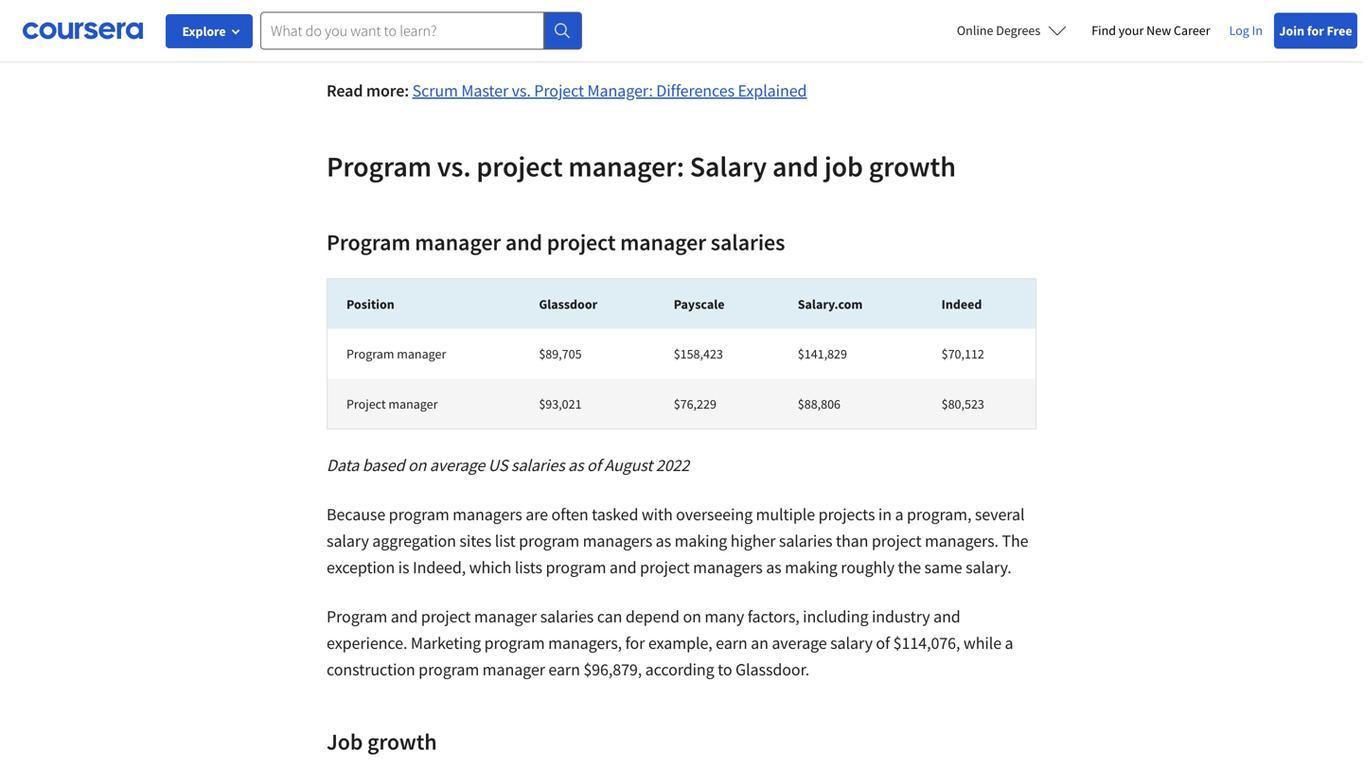 Task type: describe. For each thing, give the bounding box(es) containing it.
$93,021
[[539, 396, 582, 413]]

$88,806
[[798, 396, 841, 413]]

managers.
[[925, 531, 999, 552]]

tasked
[[592, 504, 639, 526]]

managers,
[[548, 633, 622, 654]]

multiple
[[756, 504, 815, 526]]

online degrees button
[[942, 9, 1083, 51]]

online degrees
[[957, 22, 1041, 39]]

$141,829
[[798, 346, 847, 363]]

example,
[[648, 633, 713, 654]]

overseeing
[[676, 504, 753, 526]]

because program managers are often tasked with overseeing multiple projects in a program, several salary aggregation sites list program managers as making higher salaries than project managers. the exception is indeed, which lists program and project managers as making roughly the same salary.
[[327, 504, 1029, 579]]

program for program vs. project manager: salary and job growth
[[327, 149, 432, 184]]

1 vertical spatial project
[[347, 396, 386, 413]]

master
[[462, 80, 509, 101]]

new
[[1147, 22, 1172, 39]]

and left job on the right top
[[773, 149, 819, 184]]

program and project manager salaries can depend on many factors, including industry and experience. marketing program managers, for example, earn an average salary of $114,076, while a construction program manager earn $96,879, according to glassdoor.
[[327, 607, 1014, 681]]

are
[[526, 504, 548, 526]]

salaries inside "program and project manager salaries can depend on many factors, including industry and experience. marketing program managers, for example, earn an average salary of $114,076, while a construction program manager earn $96,879, according to glassdoor."
[[540, 607, 594, 628]]

in
[[879, 504, 892, 526]]

in
[[1252, 22, 1263, 39]]

industry
[[872, 607, 930, 628]]

and up the experience.
[[391, 607, 418, 628]]

project down in
[[872, 531, 922, 552]]

experience.
[[327, 633, 408, 654]]

depend
[[626, 607, 680, 628]]

job
[[327, 728, 363, 757]]

$76,229
[[674, 396, 717, 413]]

exception
[[327, 557, 395, 579]]

while
[[964, 633, 1002, 654]]

to
[[718, 660, 732, 681]]

program vs. project manager: salary and job growth
[[327, 149, 956, 184]]

salary inside because program managers are often tasked with overseeing multiple projects in a program, several salary aggregation sites list program managers as making higher salaries than project managers. the exception is indeed, which lists program and project managers as making roughly the same salary.
[[327, 531, 369, 552]]

log in link
[[1220, 19, 1273, 42]]

1 horizontal spatial for
[[1308, 22, 1325, 39]]

including
[[803, 607, 869, 628]]

1 horizontal spatial vs.
[[512, 80, 531, 101]]

differences
[[656, 80, 735, 101]]

same
[[925, 557, 963, 579]]

program for program and project manager salaries can depend on many factors, including industry and experience. marketing program managers, for example, earn an average salary of $114,076, while a construction program manager earn $96,879, according to glassdoor.
[[327, 607, 387, 628]]

project down master
[[477, 149, 563, 184]]

find
[[1092, 22, 1116, 39]]

indeed,
[[413, 557, 466, 579]]

more:
[[366, 80, 409, 101]]

0 vertical spatial making
[[675, 531, 727, 552]]

What do you want to learn? text field
[[260, 12, 544, 50]]

scrum
[[412, 80, 458, 101]]

for inside "program and project manager salaries can depend on many factors, including industry and experience. marketing program managers, for example, earn an average salary of $114,076, while a construction program manager earn $96,879, according to glassdoor."
[[626, 633, 645, 654]]

based
[[362, 455, 405, 476]]

program down marketing
[[419, 660, 479, 681]]

1 vertical spatial earn
[[549, 660, 580, 681]]

find your new career link
[[1083, 19, 1220, 43]]

explore button
[[166, 14, 253, 48]]

your
[[1119, 22, 1144, 39]]

data
[[327, 455, 359, 476]]

glassdoor.
[[736, 660, 810, 681]]

and up $114,076,
[[934, 607, 961, 628]]

lists
[[515, 557, 543, 579]]

of inside "program and project manager salaries can depend on many factors, including industry and experience. marketing program managers, for example, earn an average salary of $114,076, while a construction program manager earn $96,879, according to glassdoor."
[[876, 633, 890, 654]]

scrum master vs. project manager: differences explained link
[[412, 80, 807, 101]]

1 horizontal spatial project
[[534, 80, 584, 101]]

explained
[[738, 80, 807, 101]]

program manager and project manager salaries
[[327, 228, 785, 257]]

factors,
[[748, 607, 800, 628]]

read
[[327, 80, 363, 101]]

0 horizontal spatial managers
[[453, 504, 522, 526]]

1 vertical spatial growth
[[367, 728, 437, 757]]

is
[[398, 557, 410, 579]]

project inside "program and project manager salaries can depend on many factors, including industry and experience. marketing program managers, for example, earn an average salary of $114,076, while a construction program manager earn $96,879, according to glassdoor."
[[421, 607, 471, 628]]

1 horizontal spatial earn
[[716, 633, 748, 654]]

construction
[[327, 660, 415, 681]]

because
[[327, 504, 386, 526]]

list
[[495, 531, 516, 552]]

and up glassdoor
[[506, 228, 543, 257]]

us
[[488, 455, 508, 476]]

manager:
[[588, 80, 653, 101]]

aggregation
[[372, 531, 456, 552]]

and inside because program managers are often tasked with overseeing multiple projects in a program, several salary aggregation sites list program managers as making higher salaries than project managers. the exception is indeed, which lists program and project managers as making roughly the same salary.
[[610, 557, 637, 579]]

position
[[347, 296, 395, 313]]

online
[[957, 22, 994, 39]]

program right marketing
[[484, 633, 545, 654]]

explore
[[182, 23, 226, 40]]

project up glassdoor
[[547, 228, 616, 257]]

1 horizontal spatial making
[[785, 557, 838, 579]]

1 vertical spatial vs.
[[437, 149, 471, 184]]

2022
[[656, 455, 690, 476]]

many
[[705, 607, 744, 628]]

join for free link
[[1275, 13, 1358, 49]]

log
[[1230, 22, 1250, 39]]

often
[[552, 504, 589, 526]]

salaries right us
[[511, 455, 565, 476]]



Task type: vqa. For each thing, say whether or not it's contained in the screenshot.
Job- inside THIS IS YOUR PATH TO A CAREER IN DATA ANALYTICS. IN THIS PROGRAM, YOU'LL LEARN IN- DEMAND SKILLS THAT WILL HAVE YOU JOB-READY IN LESS THAN 6 MONTHS. NO DEGREE OR EXPERIENCE REQUIRED.
no



Task type: locate. For each thing, give the bounding box(es) containing it.
0 horizontal spatial salary
[[327, 531, 369, 552]]

$114,076,
[[894, 633, 961, 654]]

managers down higher at the bottom of page
[[693, 557, 763, 579]]

1 horizontal spatial average
[[772, 633, 827, 654]]

salary.com
[[798, 296, 863, 313]]

program,
[[907, 504, 972, 526]]

1 vertical spatial average
[[772, 633, 827, 654]]

as down higher at the bottom of page
[[766, 557, 782, 579]]

1 horizontal spatial a
[[1005, 633, 1014, 654]]

on
[[408, 455, 427, 476], [683, 607, 702, 628]]

$70,112
[[942, 346, 985, 363]]

of
[[587, 455, 601, 476], [876, 633, 890, 654]]

a
[[895, 504, 904, 526], [1005, 633, 1014, 654]]

find your new career
[[1092, 22, 1211, 39]]

0 vertical spatial as
[[568, 455, 584, 476]]

2 vertical spatial managers
[[693, 557, 763, 579]]

project down program manager
[[347, 396, 386, 413]]

1 horizontal spatial on
[[683, 607, 702, 628]]

read more: scrum master vs. project manager: differences explained
[[327, 80, 807, 101]]

1 vertical spatial as
[[656, 531, 671, 552]]

on up the example,
[[683, 607, 702, 628]]

0 vertical spatial on
[[408, 455, 427, 476]]

join for free
[[1280, 22, 1353, 39]]

a inside "program and project manager salaries can depend on many factors, including industry and experience. marketing program managers, for example, earn an average salary of $114,076, while a construction program manager earn $96,879, according to glassdoor."
[[1005, 633, 1014, 654]]

$89,705
[[539, 346, 582, 363]]

earn up to
[[716, 633, 748, 654]]

0 vertical spatial a
[[895, 504, 904, 526]]

0 vertical spatial project
[[534, 80, 584, 101]]

program inside "program and project manager salaries can depend on many factors, including industry and experience. marketing program managers, for example, earn an average salary of $114,076, while a construction program manager earn $96,879, according to glassdoor."
[[327, 607, 387, 628]]

0 horizontal spatial as
[[568, 455, 584, 476]]

free
[[1327, 22, 1353, 39]]

august
[[604, 455, 653, 476]]

None search field
[[260, 12, 582, 50]]

program down more:
[[327, 149, 432, 184]]

0 vertical spatial earn
[[716, 633, 748, 654]]

program down position
[[347, 346, 394, 363]]

join
[[1280, 22, 1305, 39]]

salary
[[690, 149, 767, 184]]

1 horizontal spatial managers
[[583, 531, 653, 552]]

data based on average us salaries as of august 2022
[[327, 455, 690, 476]]

salary.
[[966, 557, 1012, 579]]

managers up the sites
[[453, 504, 522, 526]]

for down depend
[[626, 633, 645, 654]]

0 horizontal spatial of
[[587, 455, 601, 476]]

1 vertical spatial of
[[876, 633, 890, 654]]

salaries up managers,
[[540, 607, 594, 628]]

program up the experience.
[[327, 607, 387, 628]]

$96,879,
[[584, 660, 642, 681]]

the
[[1002, 531, 1029, 552]]

a right while
[[1005, 633, 1014, 654]]

program manager
[[347, 346, 446, 363]]

growth
[[869, 149, 956, 184], [367, 728, 437, 757]]

0 horizontal spatial growth
[[367, 728, 437, 757]]

salary
[[327, 531, 369, 552], [831, 633, 873, 654]]

career
[[1174, 22, 1211, 39]]

salary down including on the bottom of page
[[831, 633, 873, 654]]

making down overseeing
[[675, 531, 727, 552]]

salary down because
[[327, 531, 369, 552]]

job
[[825, 149, 863, 184]]

project up depend
[[640, 557, 690, 579]]

sites
[[460, 531, 492, 552]]

job growth
[[327, 728, 437, 757]]

degrees
[[996, 22, 1041, 39]]

on inside "program and project manager salaries can depend on many factors, including industry and experience. marketing program managers, for example, earn an average salary of $114,076, while a construction program manager earn $96,879, according to glassdoor."
[[683, 607, 702, 628]]

earn down managers,
[[549, 660, 580, 681]]

0 horizontal spatial vs.
[[437, 149, 471, 184]]

0 vertical spatial salary
[[327, 531, 369, 552]]

projects
[[819, 504, 875, 526]]

0 horizontal spatial average
[[430, 455, 485, 476]]

vs. down "scrum"
[[437, 149, 471, 184]]

0 horizontal spatial on
[[408, 455, 427, 476]]

1 horizontal spatial salary
[[831, 633, 873, 654]]

payscale
[[674, 296, 725, 313]]

salaries inside because program managers are often tasked with overseeing multiple projects in a program, several salary aggregation sites list program managers as making higher salaries than project managers. the exception is indeed, which lists program and project managers as making roughly the same salary.
[[779, 531, 833, 552]]

0 vertical spatial managers
[[453, 504, 522, 526]]

program up aggregation at the bottom of page
[[389, 504, 449, 526]]

growth right job on the right top
[[869, 149, 956, 184]]

vs. right master
[[512, 80, 531, 101]]

with
[[642, 504, 673, 526]]

managers
[[453, 504, 522, 526], [583, 531, 653, 552], [693, 557, 763, 579]]

project left manager:
[[534, 80, 584, 101]]

coursera image
[[23, 15, 143, 46]]

1 vertical spatial on
[[683, 607, 702, 628]]

and
[[773, 149, 819, 184], [506, 228, 543, 257], [610, 557, 637, 579], [391, 607, 418, 628], [934, 607, 961, 628]]

project up marketing
[[421, 607, 471, 628]]

a right in
[[895, 504, 904, 526]]

0 vertical spatial vs.
[[512, 80, 531, 101]]

as
[[568, 455, 584, 476], [656, 531, 671, 552], [766, 557, 782, 579]]

for
[[1308, 22, 1325, 39], [626, 633, 645, 654]]

program up position
[[327, 228, 411, 257]]

log in
[[1230, 22, 1263, 39]]

as down with
[[656, 531, 671, 552]]

1 horizontal spatial of
[[876, 633, 890, 654]]

2 horizontal spatial managers
[[693, 557, 763, 579]]

making
[[675, 531, 727, 552], [785, 557, 838, 579]]

average inside "program and project manager salaries can depend on many factors, including industry and experience. marketing program managers, for example, earn an average salary of $114,076, while a construction program manager earn $96,879, according to glassdoor."
[[772, 633, 827, 654]]

for right join
[[1308, 22, 1325, 39]]

salaries down salary
[[711, 228, 785, 257]]

and up can
[[610, 557, 637, 579]]

1 vertical spatial for
[[626, 633, 645, 654]]

average left us
[[430, 455, 485, 476]]

program
[[389, 504, 449, 526], [519, 531, 580, 552], [546, 557, 606, 579], [484, 633, 545, 654], [419, 660, 479, 681]]

$158,423
[[674, 346, 723, 363]]

salaries down "multiple"
[[779, 531, 833, 552]]

higher
[[731, 531, 776, 552]]

earn
[[716, 633, 748, 654], [549, 660, 580, 681]]

1 vertical spatial salary
[[831, 633, 873, 654]]

an
[[751, 633, 769, 654]]

project manager
[[347, 396, 438, 413]]

can
[[597, 607, 622, 628]]

indeed
[[942, 296, 982, 313]]

0 horizontal spatial making
[[675, 531, 727, 552]]

roughly
[[841, 557, 895, 579]]

average
[[430, 455, 485, 476], [772, 633, 827, 654]]

several
[[975, 504, 1025, 526]]

than
[[836, 531, 869, 552]]

of left august
[[587, 455, 601, 476]]

program for program manager and project manager salaries
[[327, 228, 411, 257]]

2 vertical spatial as
[[766, 557, 782, 579]]

the
[[898, 557, 921, 579]]

project
[[477, 149, 563, 184], [547, 228, 616, 257], [872, 531, 922, 552], [640, 557, 690, 579], [421, 607, 471, 628]]

program down are
[[519, 531, 580, 552]]

glassdoor
[[539, 296, 598, 313]]

program for program manager
[[347, 346, 394, 363]]

0 horizontal spatial project
[[347, 396, 386, 413]]

which
[[469, 557, 512, 579]]

1 vertical spatial a
[[1005, 633, 1014, 654]]

0 horizontal spatial a
[[895, 504, 904, 526]]

marketing
[[411, 633, 481, 654]]

1 horizontal spatial growth
[[869, 149, 956, 184]]

0 vertical spatial of
[[587, 455, 601, 476]]

0 horizontal spatial earn
[[549, 660, 580, 681]]

program
[[327, 149, 432, 184], [327, 228, 411, 257], [347, 346, 394, 363], [327, 607, 387, 628]]

program right lists
[[546, 557, 606, 579]]

0 vertical spatial growth
[[869, 149, 956, 184]]

a inside because program managers are often tasked with overseeing multiple projects in a program, several salary aggregation sites list program managers as making higher salaries than project managers. the exception is indeed, which lists program and project managers as making roughly the same salary.
[[895, 504, 904, 526]]

2 horizontal spatial as
[[766, 557, 782, 579]]

on right based
[[408, 455, 427, 476]]

as up often
[[568, 455, 584, 476]]

manager
[[415, 228, 501, 257], [620, 228, 706, 257], [397, 346, 446, 363], [389, 396, 438, 413], [474, 607, 537, 628], [483, 660, 545, 681]]

0 vertical spatial for
[[1308, 22, 1325, 39]]

salary inside "program and project manager salaries can depend on many factors, including industry and experience. marketing program managers, for example, earn an average salary of $114,076, while a construction program manager earn $96,879, according to glassdoor."
[[831, 633, 873, 654]]

1 horizontal spatial as
[[656, 531, 671, 552]]

average down factors,
[[772, 633, 827, 654]]

1 vertical spatial making
[[785, 557, 838, 579]]

growth right job
[[367, 728, 437, 757]]

making down than
[[785, 557, 838, 579]]

0 horizontal spatial for
[[626, 633, 645, 654]]

of down industry
[[876, 633, 890, 654]]

0 vertical spatial average
[[430, 455, 485, 476]]

managers down tasked
[[583, 531, 653, 552]]

manager:
[[569, 149, 685, 184]]

1 vertical spatial managers
[[583, 531, 653, 552]]



